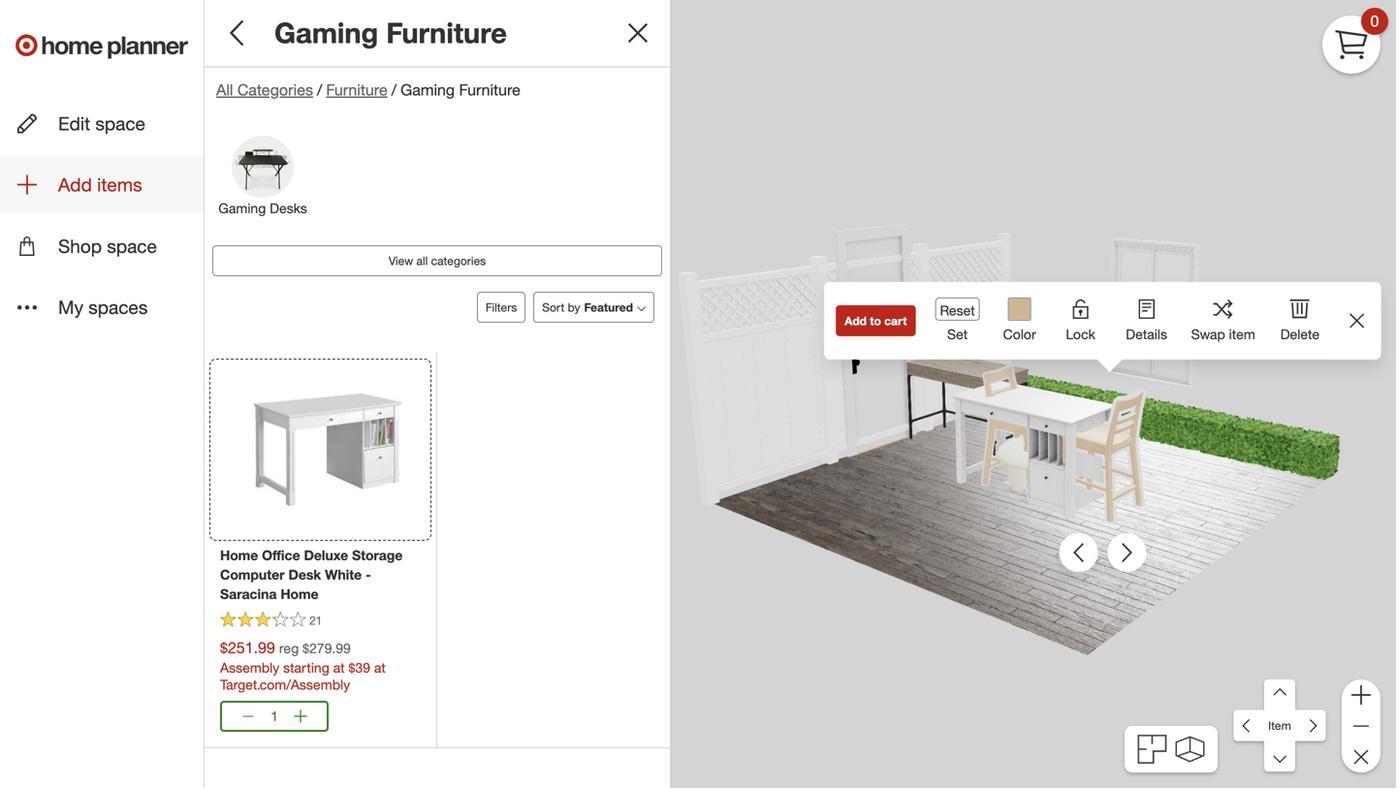 Task type: describe. For each thing, give the bounding box(es) containing it.
edit
[[58, 112, 90, 135]]

storage
[[352, 547, 403, 564]]

space for edit space
[[95, 112, 145, 135]]

gaming for gaming desks
[[218, 200, 266, 217]]

move asset east by 6" image
[[1265, 680, 1296, 711]]

starting
[[283, 659, 329, 676]]

all
[[216, 80, 233, 99]]

2 at from the left
[[374, 659, 386, 676]]

filters button
[[477, 292, 526, 323]]

edit space button
[[0, 95, 204, 152]]

details button
[[1114, 282, 1180, 356]]

reset set
[[940, 302, 975, 343]]

my spaces button
[[0, 279, 204, 336]]

1 / from the left
[[317, 80, 322, 99]]

furniture button
[[326, 79, 388, 101]]

all categories / furniture / gaming furniture
[[216, 80, 521, 99]]

gaming for gaming furniture
[[274, 16, 378, 50]]

items
[[97, 174, 142, 196]]

front view button icon image
[[1176, 737, 1205, 762]]

lock
[[1066, 326, 1096, 343]]

edit space
[[58, 112, 145, 135]]

lock button
[[1048, 282, 1114, 356]]

21
[[309, 613, 322, 628]]

gaming desks button
[[205, 135, 321, 238]]

categories
[[431, 254, 486, 268]]

add items
[[58, 174, 142, 196]]

color button
[[992, 282, 1048, 360]]

space for shop space
[[107, 235, 157, 257]]

filters
[[486, 300, 517, 315]]

saracina
[[220, 586, 277, 603]]

gaming furniture
[[274, 16, 507, 50]]

reg
[[279, 640, 299, 657]]

0 horizontal spatial home
[[220, 547, 258, 564]]

desks
[[270, 200, 307, 217]]

move asset south by 6" image
[[1295, 710, 1326, 742]]

item
[[1229, 326, 1256, 343]]

1 vertical spatial home
[[281, 586, 319, 603]]

spaces
[[88, 296, 148, 318]]

swap item
[[1191, 326, 1256, 343]]

shop space button
[[0, 217, 204, 275]]

gaming desks
[[218, 200, 307, 217]]

top view button icon image
[[1138, 735, 1167, 764]]

sort by featured
[[542, 300, 633, 315]]

item
[[1268, 718, 1292, 733]]

my spaces
[[58, 296, 148, 318]]

move asset west by 6" image
[[1265, 741, 1296, 772]]

my
[[58, 296, 83, 318]]

set
[[947, 326, 968, 343]]

details
[[1126, 326, 1167, 343]]



Task type: vqa. For each thing, say whether or not it's contained in the screenshot.
Sale associated with Beats Studio Pro Bluetooth Wireless Headphones
no



Task type: locate. For each thing, give the bounding box(es) containing it.
0 vertical spatial add
[[58, 174, 92, 196]]

target.com/assembly
[[220, 676, 350, 693]]

add to cart
[[845, 314, 907, 328]]

gaming inside gaming desks button
[[218, 200, 266, 217]]

furniture
[[386, 16, 507, 50], [326, 80, 388, 99], [459, 80, 521, 99]]

/
[[317, 80, 322, 99], [392, 80, 397, 99]]

shop space
[[58, 235, 157, 257]]

home up computer at the left
[[220, 547, 258, 564]]

add for add items
[[58, 174, 92, 196]]

by
[[568, 300, 580, 315]]

1 horizontal spatial /
[[392, 80, 397, 99]]

/ left "furniture" button at the left of the page
[[317, 80, 322, 99]]

$39
[[349, 659, 370, 676]]

2 / from the left
[[392, 80, 397, 99]]

1 horizontal spatial gaming
[[274, 16, 378, 50]]

swap
[[1191, 326, 1225, 343]]

home
[[220, 547, 258, 564], [281, 586, 319, 603]]

at right $39
[[374, 659, 386, 676]]

space right shop
[[107, 235, 157, 257]]

assembly
[[220, 659, 280, 676]]

view
[[389, 254, 413, 268]]

0 button
[[1323, 8, 1389, 74]]

view all categories
[[389, 254, 486, 268]]

to
[[870, 314, 881, 328]]

add for add to cart
[[845, 314, 867, 328]]

home office deluxe storage computer desk white - saracina home button
[[220, 546, 421, 604]]

gaming desks image
[[232, 136, 294, 198]]

0 vertical spatial space
[[95, 112, 145, 135]]

desk
[[288, 566, 321, 583]]

delete
[[1281, 326, 1320, 343]]

0 vertical spatial home
[[220, 547, 258, 564]]

add
[[58, 174, 92, 196], [845, 314, 867, 328]]

gaming down the gaming furniture
[[401, 80, 455, 99]]

all
[[417, 254, 428, 268]]

1 vertical spatial space
[[107, 235, 157, 257]]

1 at from the left
[[333, 659, 345, 676]]

computer
[[220, 566, 285, 583]]

0 horizontal spatial at
[[333, 659, 345, 676]]

gaming left desks
[[218, 200, 266, 217]]

at left $39
[[333, 659, 345, 676]]

1 horizontal spatial at
[[374, 659, 386, 676]]

home office deluxe storage computer desk white - saracina home
[[220, 547, 403, 603]]

home planner landing page image
[[16, 16, 188, 78]]

color
[[1003, 326, 1036, 343]]

2 vertical spatial gaming
[[218, 200, 266, 217]]

sort
[[542, 300, 565, 315]]

0 horizontal spatial /
[[317, 80, 322, 99]]

$251.99
[[220, 639, 275, 658]]

add left items
[[58, 174, 92, 196]]

add items button
[[0, 156, 204, 214]]

reset
[[940, 302, 975, 319]]

gaming
[[274, 16, 378, 50], [401, 80, 455, 99], [218, 200, 266, 217]]

/ right "furniture" button at the left of the page
[[392, 80, 397, 99]]

0 horizontal spatial gaming
[[218, 200, 266, 217]]

move asset north by 6" image
[[1234, 710, 1265, 742]]

gaming up "furniture" button at the left of the page
[[274, 16, 378, 50]]

deluxe
[[304, 547, 348, 564]]

add left to
[[845, 314, 867, 328]]

home office deluxe storage computer desk white - saracina home image
[[249, 371, 408, 530]]

1 vertical spatial gaming
[[401, 80, 455, 99]]

0 vertical spatial gaming
[[274, 16, 378, 50]]

office
[[262, 547, 300, 564]]

featured
[[584, 300, 633, 315]]

view all categories button
[[212, 245, 662, 276]]

1 horizontal spatial add
[[845, 314, 867, 328]]

1 vertical spatial add
[[845, 314, 867, 328]]

1 horizontal spatial home
[[281, 586, 319, 603]]

add to cart button
[[836, 305, 916, 336]]

white
[[325, 566, 362, 583]]

categories
[[237, 80, 313, 99]]

all categories button
[[216, 79, 313, 101]]

-
[[366, 566, 371, 583]]

swap item button
[[1180, 282, 1267, 356]]

space right edit
[[95, 112, 145, 135]]

$251.99 reg $279.99 assembly starting at $39 at target.com/assembly
[[220, 639, 386, 693]]

0 horizontal spatial add
[[58, 174, 92, 196]]

at
[[333, 659, 345, 676], [374, 659, 386, 676]]

shop
[[58, 235, 102, 257]]

$279.99
[[303, 640, 351, 657]]

cart
[[884, 314, 907, 328]]

space
[[95, 112, 145, 135], [107, 235, 157, 257]]

home down desk
[[281, 586, 319, 603]]

2 horizontal spatial gaming
[[401, 80, 455, 99]]

delete button
[[1267, 282, 1333, 356]]

0
[[1371, 12, 1379, 31]]



